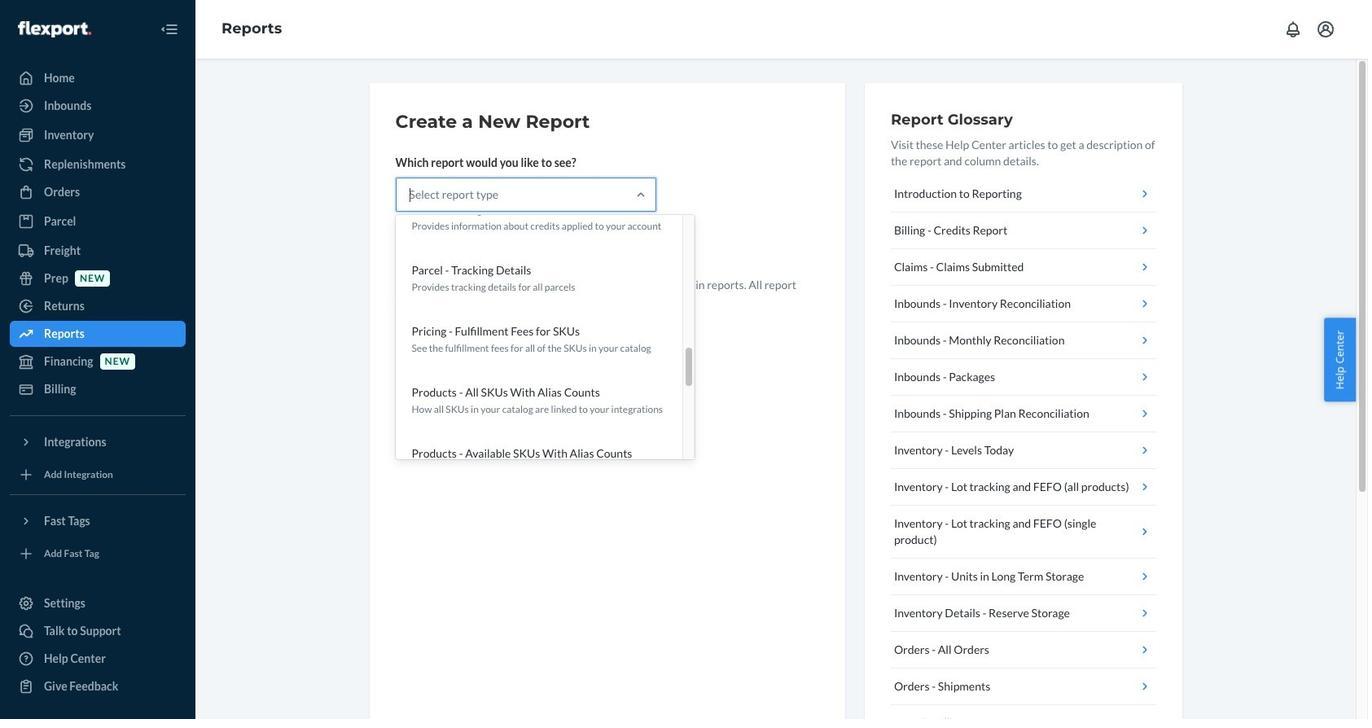 Task type: vqa. For each thing, say whether or not it's contained in the screenshot.
Flexport Logo
yes



Task type: describe. For each thing, give the bounding box(es) containing it.
open account menu image
[[1316, 20, 1336, 39]]

close navigation image
[[160, 20, 179, 39]]

open notifications image
[[1284, 20, 1303, 39]]

flexport logo image
[[18, 21, 91, 37]]



